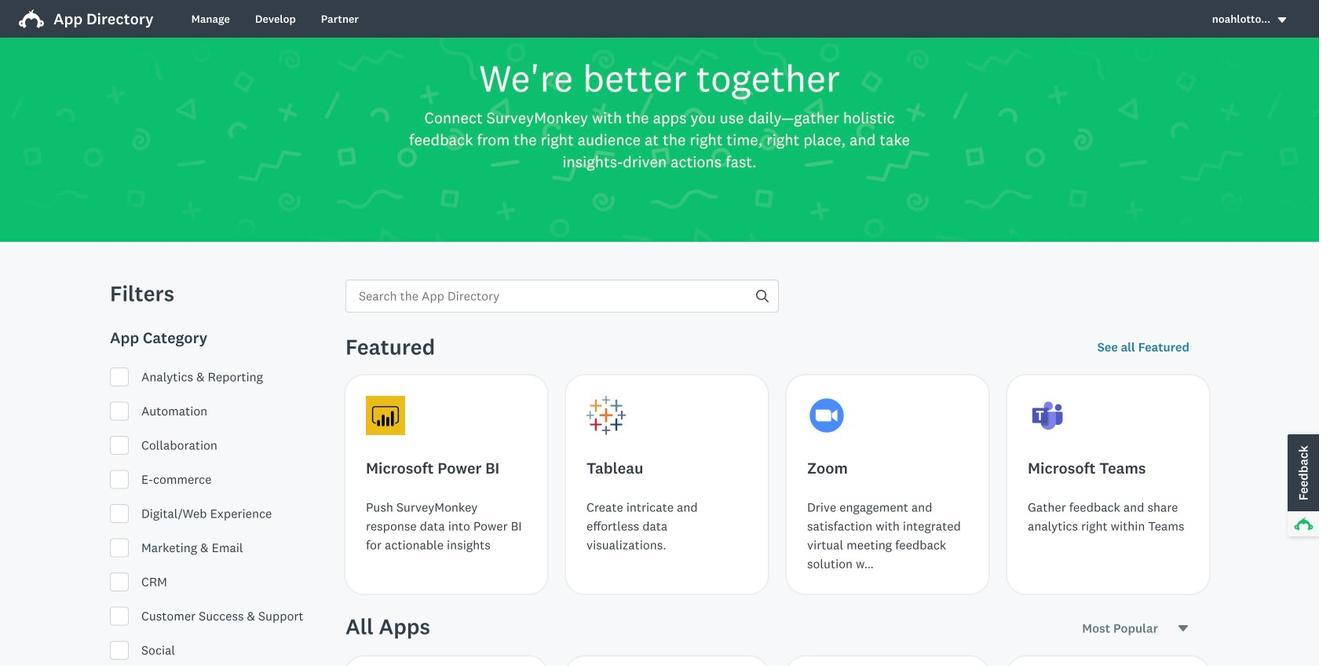 Task type: vqa. For each thing, say whether or not it's contained in the screenshot.
"Search the App Directory" text box
yes



Task type: describe. For each thing, give the bounding box(es) containing it.
Search the App Directory text field
[[346, 280, 756, 312]]



Task type: locate. For each thing, give the bounding box(es) containing it.
open sort image
[[1178, 622, 1190, 635], [1179, 625, 1189, 632]]

zoom image
[[808, 396, 847, 435]]

2 brand logo image from the top
[[19, 9, 44, 28]]

tableau image
[[587, 396, 626, 435]]

microsoft teams image
[[1028, 396, 1068, 435]]

microsoft power bi image
[[366, 396, 406, 435]]

brand logo image
[[19, 6, 44, 31], [19, 9, 44, 28]]

1 brand logo image from the top
[[19, 6, 44, 31]]

dropdown arrow icon image
[[1277, 15, 1288, 26], [1279, 17, 1287, 23]]

search image
[[756, 290, 769, 302], [756, 290, 769, 302]]



